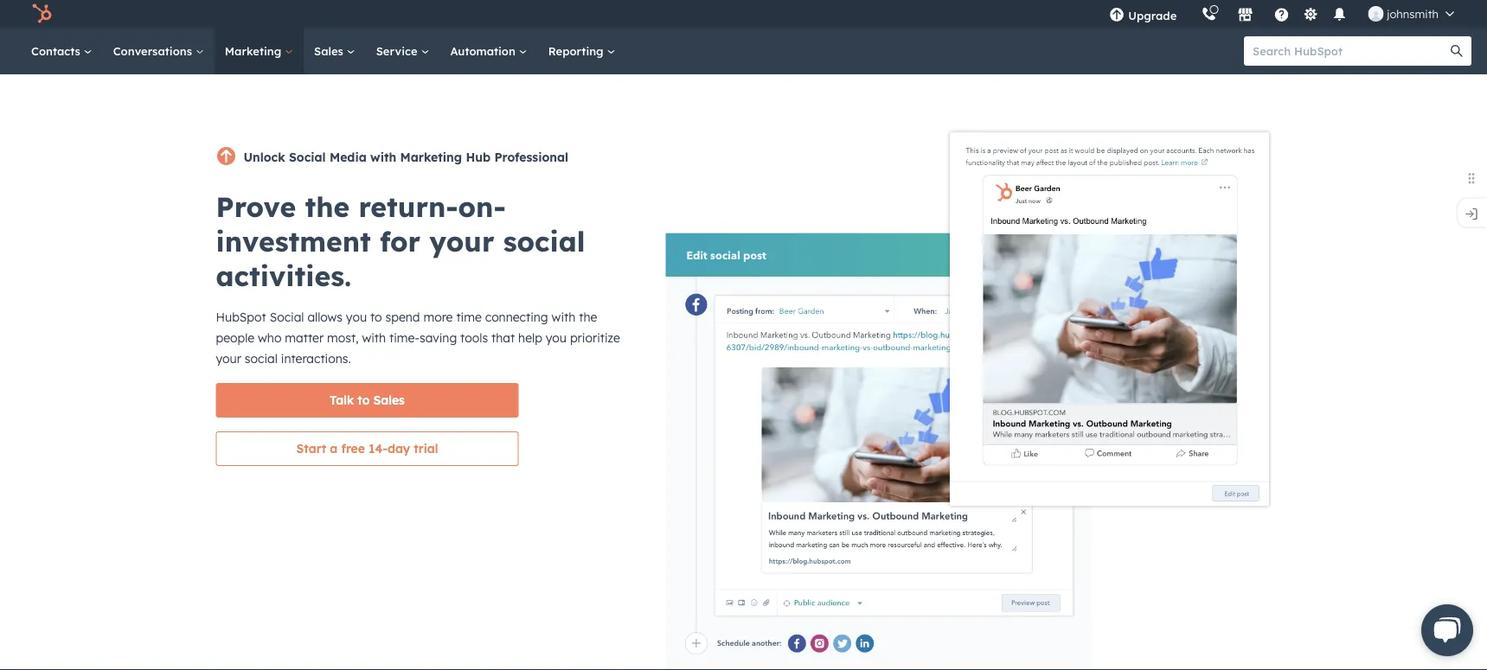 Task type: vqa. For each thing, say whether or not it's contained in the screenshot.
TEAM
no



Task type: locate. For each thing, give the bounding box(es) containing it.
to
[[370, 310, 382, 325], [358, 393, 370, 408]]

you up most,
[[346, 310, 367, 325]]

spend
[[386, 310, 420, 325]]

social left media
[[289, 150, 326, 165]]

most,
[[327, 331, 359, 346]]

social
[[503, 224, 585, 259], [245, 351, 278, 367]]

menu
[[1098, 0, 1467, 28]]

Search HubSpot search field
[[1244, 36, 1457, 66]]

professional
[[495, 150, 569, 165]]

with up prioritize
[[552, 310, 576, 325]]

sales left service
[[314, 44, 347, 58]]

you
[[346, 310, 367, 325], [546, 331, 567, 346]]

0 horizontal spatial your
[[216, 351, 241, 367]]

social up who
[[270, 310, 304, 325]]

with
[[371, 150, 396, 165], [552, 310, 576, 325], [362, 331, 386, 346]]

search button
[[1443, 36, 1472, 66]]

0 horizontal spatial sales
[[314, 44, 347, 58]]

help button
[[1267, 0, 1297, 28]]

conversations link
[[103, 28, 214, 74]]

to inside button
[[358, 393, 370, 408]]

1 horizontal spatial you
[[546, 331, 567, 346]]

marketing left sales link
[[225, 44, 285, 58]]

prove
[[216, 190, 296, 224]]

the up prioritize
[[579, 310, 597, 325]]

help
[[518, 331, 542, 346]]

1 vertical spatial your
[[216, 351, 241, 367]]

contacts link
[[21, 28, 103, 74]]

investment
[[216, 224, 371, 259]]

1 vertical spatial social
[[270, 310, 304, 325]]

the down media
[[305, 190, 350, 224]]

0 vertical spatial to
[[370, 310, 382, 325]]

social
[[289, 150, 326, 165], [270, 310, 304, 325]]

social up connecting in the top left of the page
[[503, 224, 585, 259]]

connecting
[[485, 310, 548, 325]]

your down people
[[216, 351, 241, 367]]

social for media
[[289, 150, 326, 165]]

chat widget region
[[1394, 588, 1488, 671]]

1 horizontal spatial sales
[[373, 393, 405, 408]]

start
[[296, 441, 326, 457]]

menu item
[[1189, 0, 1193, 28]]

hubspot
[[216, 310, 266, 325]]

time
[[456, 310, 482, 325]]

1 vertical spatial with
[[552, 310, 576, 325]]

to left spend
[[370, 310, 382, 325]]

1 horizontal spatial social
[[503, 224, 585, 259]]

0 vertical spatial social
[[503, 224, 585, 259]]

for
[[380, 224, 421, 259]]

social inside prove the return-on- investment for your social activities.
[[503, 224, 585, 259]]

with left time-
[[362, 331, 386, 346]]

with right media
[[371, 150, 396, 165]]

0 vertical spatial social
[[289, 150, 326, 165]]

social inside hubspot social allows you to spend more time connecting with the people who matter most, with time-saving tools that help you prioritize your social interactions.
[[270, 310, 304, 325]]

to inside hubspot social allows you to spend more time connecting with the people who matter most, with time-saving tools that help you prioritize your social interactions.
[[370, 310, 382, 325]]

sales right talk
[[373, 393, 405, 408]]

johnsmith button
[[1358, 0, 1465, 28]]

0 vertical spatial your
[[430, 224, 495, 259]]

you right help
[[546, 331, 567, 346]]

interactions.
[[281, 351, 351, 367]]

prove the return-on- investment for your social activities.
[[216, 190, 585, 293]]

1 horizontal spatial marketing
[[400, 150, 462, 165]]

saving
[[420, 331, 457, 346]]

service
[[376, 44, 421, 58]]

hubspot social allows you to spend more time connecting with the people who matter most, with time-saving tools that help you prioritize your social interactions.
[[216, 310, 620, 367]]

people
[[216, 331, 255, 346]]

1 horizontal spatial the
[[579, 310, 597, 325]]

contacts
[[31, 44, 84, 58]]

social down who
[[245, 351, 278, 367]]

marketplaces button
[[1227, 0, 1264, 28]]

1 vertical spatial to
[[358, 393, 370, 408]]

who
[[258, 331, 282, 346]]

1 vertical spatial social
[[245, 351, 278, 367]]

the
[[305, 190, 350, 224], [579, 310, 597, 325]]

0 horizontal spatial the
[[305, 190, 350, 224]]

0 horizontal spatial social
[[245, 351, 278, 367]]

marketing left hub
[[400, 150, 462, 165]]

your
[[430, 224, 495, 259], [216, 351, 241, 367]]

0 horizontal spatial marketing
[[225, 44, 285, 58]]

the inside prove the return-on- investment for your social activities.
[[305, 190, 350, 224]]

0 vertical spatial marketing
[[225, 44, 285, 58]]

sales inside button
[[373, 393, 405, 408]]

your inside prove the return-on- investment for your social activities.
[[430, 224, 495, 259]]

to right talk
[[358, 393, 370, 408]]

settings image
[[1303, 7, 1319, 23]]

activities.
[[216, 259, 352, 293]]

that
[[492, 331, 515, 346]]

0 horizontal spatial you
[[346, 310, 367, 325]]

0 vertical spatial the
[[305, 190, 350, 224]]

reporting
[[548, 44, 607, 58]]

marketing
[[225, 44, 285, 58], [400, 150, 462, 165]]

1 vertical spatial you
[[546, 331, 567, 346]]

social for allows
[[270, 310, 304, 325]]

1 vertical spatial the
[[579, 310, 597, 325]]

1 horizontal spatial your
[[430, 224, 495, 259]]

sales
[[314, 44, 347, 58], [373, 393, 405, 408]]

reporting link
[[538, 28, 626, 74]]

your right for
[[430, 224, 495, 259]]

1 vertical spatial sales
[[373, 393, 405, 408]]

1 vertical spatial marketing
[[400, 150, 462, 165]]

0 vertical spatial you
[[346, 310, 367, 325]]

more
[[424, 310, 453, 325]]

social inside hubspot social allows you to spend more time connecting with the people who matter most, with time-saving tools that help you prioritize your social interactions.
[[245, 351, 278, 367]]



Task type: describe. For each thing, give the bounding box(es) containing it.
notifications button
[[1325, 0, 1355, 28]]

johnsmith
[[1388, 6, 1439, 21]]

2 vertical spatial with
[[362, 331, 386, 346]]

a
[[330, 441, 338, 457]]

matter
[[285, 331, 324, 346]]

time-
[[389, 331, 420, 346]]

your inside hubspot social allows you to spend more time connecting with the people who matter most, with time-saving tools that help you prioritize your social interactions.
[[216, 351, 241, 367]]

start a free 14-day trial
[[296, 441, 438, 457]]

return-
[[359, 190, 458, 224]]

unlock
[[244, 150, 285, 165]]

talk
[[330, 393, 354, 408]]

conversations
[[113, 44, 195, 58]]

media
[[330, 150, 367, 165]]

start a free 14-day trial button
[[216, 432, 519, 466]]

help image
[[1274, 8, 1290, 23]]

search image
[[1451, 45, 1463, 57]]

prioritize
[[570, 331, 620, 346]]

upgrade image
[[1110, 8, 1125, 23]]

0 vertical spatial sales
[[314, 44, 347, 58]]

talk to sales button
[[216, 383, 519, 418]]

free
[[341, 441, 365, 457]]

allows
[[308, 310, 343, 325]]

the inside hubspot social allows you to spend more time connecting with the people who matter most, with time-saving tools that help you prioritize your social interactions.
[[579, 310, 597, 325]]

marketplaces image
[[1238, 8, 1253, 23]]

hubspot image
[[31, 3, 52, 24]]

menu containing johnsmith
[[1098, 0, 1467, 28]]

day
[[388, 441, 410, 457]]

unlock social media with marketing hub professional
[[244, 150, 569, 165]]

upgrade
[[1129, 8, 1177, 23]]

automation
[[450, 44, 519, 58]]

marketing link
[[214, 28, 304, 74]]

tools
[[461, 331, 488, 346]]

0 vertical spatial with
[[371, 150, 396, 165]]

automation link
[[440, 28, 538, 74]]

calling icon image
[[1201, 7, 1217, 22]]

sales link
[[304, 28, 366, 74]]

service link
[[366, 28, 440, 74]]

notifications image
[[1332, 8, 1348, 23]]

john smith image
[[1368, 6, 1384, 22]]

trial
[[414, 441, 438, 457]]

calling icon button
[[1195, 2, 1224, 25]]

14-
[[369, 441, 388, 457]]

hubspot link
[[21, 3, 65, 24]]

hub
[[466, 150, 491, 165]]

on-
[[458, 190, 506, 224]]

talk to sales
[[330, 393, 405, 408]]

settings link
[[1300, 5, 1322, 23]]



